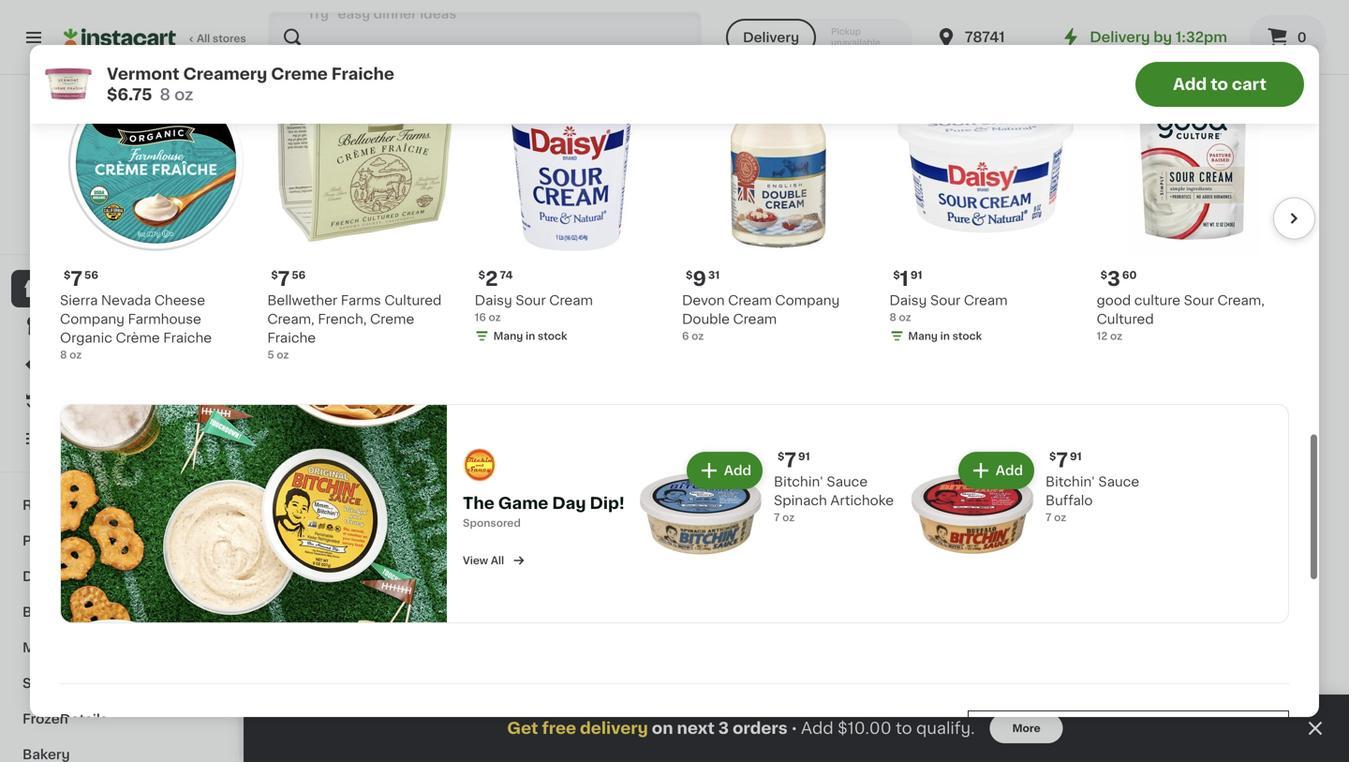 Task type: describe. For each thing, give the bounding box(es) containing it.
again
[[95, 395, 132, 408]]

central for central market chicken salad
[[281, 548, 329, 561]]

qualify.
[[917, 720, 975, 736]]

1
[[900, 269, 909, 289]]

7 inside bitchin' sauce buffalo 7 oz
[[1046, 512, 1052, 523]]

oz inside devon cream company double cream 6 oz
[[692, 331, 704, 341]]

save $1.00 button
[[281, 227, 441, 261]]

pickles
[[1153, 211, 1200, 224]]

delivery for delivery
[[743, 31, 800, 44]]

31 inside "9 31"
[[656, 524, 667, 535]]

fraiche inside sierra nevada cheese company farmhouse organic crème fraiche 8 oz
[[163, 331, 212, 345]]

delivery for delivery by 1:32pm
[[1090, 30, 1151, 44]]

bitchin' sauce game day dip image
[[61, 405, 447, 622]]

product group containing 13
[[804, 0, 964, 259]]

8 inside vermont creamery creme fraiche $6.75 8 oz
[[160, 87, 171, 103]]

add inside product group
[[1247, 83, 1275, 96]]

$ 7 33
[[982, 149, 1017, 168]]

12 inside good culture sour cream, cultured 12 oz
[[1097, 331, 1108, 341]]

fallot
[[688, 173, 724, 187]]

delivery
[[580, 720, 648, 736]]

mushroom quesadillas
[[979, 548, 1129, 561]]

daisy for 1
[[890, 294, 927, 307]]

item carousel region containing 7
[[34, 59, 1316, 397]]

9 for hoboken farms marinara, basil
[[292, 149, 306, 168]]

cream, for 3
[[1218, 294, 1265, 307]]

0 vertical spatial all
[[197, 33, 210, 44]]

7 for bitchin' sauce spinach artichoke
[[785, 450, 797, 470]]

chicken for 8
[[537, 548, 590, 561]]

$9.31 element
[[804, 521, 964, 546]]

view more button for ready meals
[[1108, 287, 1207, 324]]

add up pumpkin
[[724, 464, 752, 477]]

bitchin' for bitchin' sauce buffalo
[[1046, 475, 1096, 488]]

in for 1
[[941, 331, 950, 341]]

delivery button
[[726, 19, 816, 56]]

view pricing policy link
[[64, 206, 175, 221]]

11
[[804, 229, 813, 240]]

organic inside sierra nevada cheese company farmhouse organic crème fraiche 8 oz
[[60, 331, 112, 345]]

add up 65
[[996, 464, 1024, 477]]

service type group
[[726, 19, 913, 56]]

$ up the buffalo
[[1050, 451, 1057, 462]]

bean
[[804, 567, 838, 580]]

snacks & candy link
[[11, 665, 228, 701]]

56 for bellwether
[[292, 270, 306, 280]]

bitchin' sauce logo image
[[463, 448, 497, 482]]

product group containing 3
[[1097, 67, 1290, 344]]

$ 7 91 for bitchin' sauce spinach artichoke
[[778, 450, 810, 470]]

old montgomery mercantile pickled okra button
[[456, 0, 615, 208]]

leek
[[630, 567, 661, 580]]

details
[[60, 713, 108, 726]]

0 button
[[1250, 15, 1327, 60]]

new
[[896, 173, 925, 187]]

creme inside vermont creamery creme fraiche $6.75 8 oz
[[271, 66, 328, 82]]

bellwether farms cultured cream, french, creme fraiche 5 oz
[[267, 294, 442, 360]]

100% satisfaction guarantee
[[48, 227, 199, 238]]

sauce for bitchin' sauce buffalo
[[1099, 475, 1140, 488]]

0 horizontal spatial 12
[[292, 524, 313, 543]]

$ inside $ 7 33
[[982, 150, 989, 160]]

get
[[507, 720, 538, 736]]

fire ox  chipotle red bean pozole
[[804, 548, 940, 580]]

7 for bellwether farms cultured cream, french, creme fraiche
[[278, 269, 290, 289]]

oz inside $ 13 prime shrimp new orleans style bbq, shrimp & sauce 11 oz
[[816, 229, 828, 240]]

1 vertical spatial shrimp
[[804, 211, 851, 224]]

treatment tracker modal dialog
[[244, 695, 1350, 762]]

5
[[267, 350, 274, 360]]

spears,
[[979, 192, 1028, 205]]

free
[[324, 128, 347, 138]]

rick's
[[979, 173, 1017, 187]]

6 inside devon cream company double cream 6 oz
[[682, 331, 689, 341]]

9 for devon cream company double cream
[[693, 269, 707, 289]]

chicken for 12
[[382, 548, 436, 561]]

on
[[652, 720, 673, 736]]

ready
[[281, 296, 348, 315]]

jar
[[630, 192, 651, 205]]

91 for bitchin' sauce buffalo
[[1070, 451, 1082, 462]]

56 for sierra
[[84, 270, 98, 280]]

1 vertical spatial all
[[491, 555, 504, 566]]

8 inside sierra nevada cheese company farmhouse organic crème fraiche 8 oz
[[60, 350, 67, 360]]

seafood
[[75, 641, 131, 654]]

product group containing 9
[[281, 0, 441, 261]]

devon
[[682, 294, 725, 307]]

$22.12 element
[[1153, 521, 1312, 546]]

oz inside bitchin' sauce buffalo 7 oz
[[1055, 512, 1067, 523]]

view inside view pricing policy link
[[64, 209, 89, 219]]

many for 1
[[909, 331, 938, 341]]

sierra nevada cheese company farmhouse organic crème fraiche 8 oz
[[60, 294, 212, 360]]

gluten-
[[283, 128, 324, 138]]

culture
[[1135, 294, 1181, 307]]

spinach
[[774, 494, 827, 507]]

vermont
[[107, 66, 180, 82]]

oz inside daisy sour cream 8 oz
[[899, 312, 912, 322]]

buy
[[52, 395, 79, 408]]

9 31
[[640, 524, 667, 543]]

central market link
[[69, 97, 170, 202]]

bakery link
[[11, 737, 228, 762]]

oz inside "bitchin' sauce spinach artichoke 7 oz"
[[783, 512, 795, 523]]

good culture sour cream, cultured 12 oz
[[1097, 294, 1265, 341]]

& for candy
[[75, 677, 86, 690]]

nsored
[[484, 518, 521, 528]]

oz inside bellwether farms cultured cream, french, creme fraiche 5 oz
[[277, 350, 289, 360]]

cheese
[[154, 294, 205, 307]]

creme inside bellwether farms cultured cream, french, creme fraiche 5 oz
[[370, 313, 415, 326]]

add button down all stores
[[174, 72, 247, 106]]

daisy for 2
[[475, 294, 512, 307]]

2 vegan from the left
[[1205, 128, 1238, 138]]

sauce for bitchin' sauce spinach artichoke
[[827, 475, 868, 488]]

farms for 9
[[344, 173, 385, 187]]

sauce inside $ 13 prime shrimp new orleans style bbq, shrimp & sauce 11 oz
[[868, 211, 909, 224]]

shop
[[52, 282, 88, 295]]

$ inside $ 9 31
[[686, 270, 693, 280]]

add inside button
[[1174, 76, 1208, 92]]

delivery by 1:32pm link
[[1060, 26, 1228, 49]]

stock for 2
[[538, 331, 568, 341]]

$ 9 66
[[285, 149, 322, 168]]

meat
[[22, 641, 57, 654]]

farms for 7
[[341, 294, 381, 307]]

snacks & candy
[[22, 677, 134, 690]]

central market logo image
[[78, 97, 161, 180]]

0 vertical spatial shrimp
[[846, 173, 892, 187]]

view pricing policy
[[64, 209, 164, 219]]

grain
[[752, 192, 788, 205]]

2 vertical spatial 9
[[640, 524, 654, 543]]

100%
[[48, 227, 76, 238]]

$ inside $ 9 66
[[285, 150, 292, 160]]

4
[[989, 524, 1003, 543]]

snacks
[[22, 677, 72, 690]]

add to cart
[[1174, 76, 1267, 92]]

$ 7 56 for sierra
[[64, 269, 98, 289]]

soup inside green chile chicken soup
[[456, 567, 490, 580]]

2
[[486, 269, 498, 289]]

day
[[552, 495, 586, 511]]

cream inside daisy sour cream 16 oz
[[549, 294, 593, 307]]

sour inside good culture sour cream, cultured 12 oz
[[1184, 294, 1215, 307]]

$ 12 80
[[285, 524, 330, 543]]

$ inside $ 12 80
[[285, 524, 292, 535]]

$ inside $ 3 60
[[1101, 270, 1108, 280]]

60
[[1123, 270, 1137, 280]]

cultured inside good culture sour cream, cultured 12 oz
[[1097, 313, 1154, 326]]

and
[[1195, 192, 1220, 205]]

get free delivery on next 3 orders • add $10.00 to qualify.
[[507, 720, 975, 736]]

1 horizontal spatial organic
[[1155, 128, 1197, 138]]

pricing
[[92, 209, 129, 219]]

sierra
[[60, 294, 98, 307]]

soup inside happy mama pumpkin leek soup
[[665, 567, 699, 580]]

3 inside product group
[[1108, 269, 1121, 289]]

happy
[[630, 548, 674, 561]]

style inside $ 13 prime shrimp new orleans style bbq, shrimp & sauce 11 oz
[[859, 192, 893, 205]]

$ up spinach
[[778, 451, 785, 462]]

$ up shop
[[64, 270, 71, 280]]

many for 2
[[494, 331, 523, 341]]

dairy & eggs link
[[11, 559, 228, 594]]

item carousel region containing yogurt
[[281, 662, 1312, 762]]

78741
[[965, 30, 1005, 44]]

74
[[500, 270, 513, 280]]

recipes
[[22, 499, 78, 512]]

central for central market
[[69, 187, 119, 200]]

cream, for 7
[[267, 313, 315, 326]]

14
[[482, 524, 494, 535]]

woodstock
[[1153, 173, 1247, 187]]

orleans
[[804, 192, 855, 205]]

daisy sour cream 16 oz
[[475, 294, 593, 322]]

$ 8 14
[[459, 524, 494, 543]]

yogurt
[[281, 671, 351, 690]]

91 for daisy sour cream
[[911, 270, 923, 280]]

by
[[1154, 30, 1173, 44]]

$ up "bellwether"
[[271, 270, 278, 280]]

creamery
[[183, 66, 267, 82]]



Task type: vqa. For each thing, say whether or not it's contained in the screenshot.
"Oz" in the Daisy Sour Cream 8 oz
yes



Task type: locate. For each thing, give the bounding box(es) containing it.
add button up pumpkin
[[689, 454, 761, 487]]

$ left 65
[[982, 524, 989, 535]]

add button inside product group
[[1212, 72, 1284, 106]]

many in stock for 2
[[494, 331, 568, 341]]

cart
[[1232, 76, 1267, 92]]

2 view more button from the top
[[1108, 662, 1207, 699]]

1 horizontal spatial 56
[[292, 270, 306, 280]]

7 up spinach
[[785, 450, 797, 470]]

central up the salad
[[281, 548, 329, 561]]

vegan down add to cart
[[1205, 128, 1238, 138]]

1 horizontal spatial bitchin'
[[1046, 475, 1096, 488]]

oz down the "good"
[[1111, 331, 1123, 341]]

all left stores
[[197, 33, 210, 44]]

1 many in stock from the left
[[494, 331, 568, 341]]

market inside 'central market chicken salad'
[[333, 548, 378, 561]]

cream, down "bellwether"
[[267, 313, 315, 326]]

creme right french, at the top
[[370, 313, 415, 326]]

1 vertical spatial 3
[[719, 720, 729, 736]]

1 in from the left
[[526, 331, 535, 341]]

item carousel region containing ready meals
[[281, 287, 1312, 647]]

7 for rick's picks pickle spears, deli-style
[[989, 149, 1001, 168]]

0 vertical spatial 31
[[709, 270, 720, 280]]

$ inside $ 6 98
[[1157, 150, 1163, 160]]

1 vertical spatial to
[[896, 720, 913, 736]]

soup down view all
[[456, 567, 490, 580]]

2 horizontal spatial organic
[[1250, 173, 1302, 187]]

cream, inside bellwether farms cultured cream, french, creme fraiche 5 oz
[[267, 313, 315, 326]]

$11.64 element
[[630, 146, 789, 171]]

$ 1 91
[[894, 269, 923, 289]]

bitchin' inside bitchin' sauce buffalo 7 oz
[[1046, 475, 1096, 488]]

1 horizontal spatial vegan
[[1205, 128, 1238, 138]]

0 horizontal spatial 9
[[292, 149, 306, 168]]

sour for 1
[[931, 294, 961, 307]]

91 up the buffalo
[[1070, 451, 1082, 462]]

0 vertical spatial view more button
[[1108, 287, 1207, 324]]

1 bitchin' from the left
[[774, 475, 824, 488]]

1 56 from the left
[[84, 270, 98, 280]]

16
[[475, 312, 486, 322]]

1 horizontal spatial 3
[[1108, 269, 1121, 289]]

old montgomery mercantile pickled okra
[[456, 173, 611, 205]]

chicken left green
[[382, 548, 436, 561]]

add right •
[[801, 720, 834, 736]]

0 vertical spatial 9
[[292, 149, 306, 168]]

produce
[[22, 534, 80, 547]]

bellwether
[[267, 294, 338, 307]]

1 horizontal spatial chicken
[[537, 548, 590, 561]]

1 view more button from the top
[[1108, 287, 1207, 324]]

1 vertical spatial cream,
[[267, 313, 315, 326]]

soup down mama
[[665, 567, 699, 580]]

2 $ 7 56 from the left
[[271, 269, 306, 289]]

style down the pickle
[[1063, 192, 1097, 205]]

1 horizontal spatial 6
[[1163, 149, 1177, 168]]

1 vegan from the left
[[355, 128, 388, 138]]

vermont creamery creme fraiche $6.75 8 oz
[[107, 66, 394, 103]]

2 soup from the left
[[665, 567, 699, 580]]

oz inside woodstock organic bread and butter pickles 24 fl oz
[[1179, 229, 1191, 240]]

$ inside $ 13 prime shrimp new orleans style bbq, shrimp & sauce 11 oz
[[808, 150, 815, 160]]

0 vertical spatial 6
[[1163, 149, 1177, 168]]

in down daisy sour cream 8 oz
[[941, 331, 950, 341]]

bitchin' sauce spinach artichoke 7 oz
[[774, 475, 894, 523]]

2 sour from the left
[[931, 294, 961, 307]]

$ up "prime"
[[808, 150, 815, 160]]

bitchin'
[[774, 475, 824, 488], [1046, 475, 1096, 488]]

7 inside "bitchin' sauce spinach artichoke 7 oz"
[[774, 512, 780, 523]]

9 left the 66
[[292, 149, 306, 168]]

chicken
[[382, 548, 436, 561], [537, 548, 590, 561]]

fraiche inside bellwether farms cultured cream, french, creme fraiche 5 oz
[[267, 331, 316, 345]]

view all
[[463, 555, 504, 566]]

0 horizontal spatial chicken
[[382, 548, 436, 561]]

8 left 14 at the bottom left of the page
[[466, 524, 480, 543]]

2 daisy from the left
[[890, 294, 927, 307]]

& left candy
[[75, 677, 86, 690]]

7 up "bellwether"
[[278, 269, 290, 289]]

dairy & eggs
[[22, 570, 110, 583]]

None search field
[[268, 11, 702, 64]]

sauce inside bitchin' sauce buffalo 7 oz
[[1099, 475, 1140, 488]]

oz inside sierra nevada cheese company farmhouse organic crème fraiche 8 oz
[[70, 350, 82, 360]]

pumpkin
[[721, 548, 779, 561]]

1 horizontal spatial sour
[[931, 294, 961, 307]]

$ left the 66
[[285, 150, 292, 160]]

1 vertical spatial central
[[281, 548, 329, 561]]

2 $ 7 91 from the left
[[1050, 450, 1082, 470]]

1 horizontal spatial style
[[1063, 192, 1097, 205]]

sauce up artichoke
[[827, 475, 868, 488]]

9 inside product group
[[292, 149, 306, 168]]

$ 7 56 for bellwether
[[271, 269, 306, 289]]

stock down daisy sour cream 8 oz
[[953, 331, 982, 341]]

0 horizontal spatial in
[[526, 331, 535, 341]]

7 left 33
[[989, 149, 1001, 168]]

& for eggs
[[62, 570, 73, 583]]

guarantee
[[144, 227, 199, 238]]

oz inside daisy sour cream 16 oz
[[489, 312, 501, 322]]

& for seafood
[[60, 641, 71, 654]]

fraiche
[[332, 66, 394, 82], [163, 331, 212, 345], [267, 331, 316, 345]]

1 horizontal spatial market
[[333, 548, 378, 561]]

oz right the 11
[[816, 229, 828, 240]]

1 vertical spatial view more
[[1116, 674, 1187, 687]]

pickled
[[529, 192, 577, 205]]

in down daisy sour cream 16 oz
[[526, 331, 535, 341]]

$ up daisy sour cream 8 oz
[[894, 270, 900, 280]]

0 horizontal spatial fraiche
[[163, 331, 212, 345]]

1 horizontal spatial to
[[1211, 76, 1229, 92]]

1 horizontal spatial all
[[491, 555, 504, 566]]

lists
[[52, 432, 85, 445]]

farms
[[344, 173, 385, 187], [341, 294, 381, 307]]

old down edmond
[[654, 192, 678, 205]]

butter
[[1223, 192, 1265, 205]]

&
[[854, 211, 865, 224], [62, 570, 73, 583], [60, 641, 71, 654], [75, 677, 86, 690]]

2 many from the left
[[909, 331, 938, 341]]

$ 3 60
[[1101, 269, 1137, 289]]

1 vertical spatial creme
[[370, 313, 415, 326]]

91 inside the $ 1 91
[[911, 270, 923, 280]]

deals link
[[11, 345, 228, 382]]

style inside rick's picks pickle spears, deli-style
[[1063, 192, 1097, 205]]

7 for bitchin' sauce buffalo
[[1057, 450, 1069, 470]]

rick's picks pickle spears, deli-style
[[979, 173, 1099, 205]]

daisy down the $ 1 91
[[890, 294, 927, 307]]

fraiche inside vermont creamery creme fraiche $6.75 8 oz
[[332, 66, 394, 82]]

old inside old montgomery mercantile pickled okra
[[456, 173, 479, 187]]

& inside snacks & candy "link"
[[75, 677, 86, 690]]

company
[[775, 294, 840, 307], [60, 313, 125, 326]]

0 vertical spatial cultured
[[385, 294, 442, 307]]

many
[[494, 331, 523, 341], [909, 331, 938, 341]]

0 horizontal spatial 56
[[84, 270, 98, 280]]

$ inside $ 8 14
[[459, 524, 466, 535]]

0 vertical spatial creme
[[271, 66, 328, 82]]

1 vertical spatial 12
[[292, 524, 313, 543]]

organic up butter
[[1250, 173, 1302, 187]]

view
[[64, 209, 89, 219], [1116, 299, 1148, 312], [463, 555, 488, 566], [1116, 674, 1148, 687]]

7 down spinach
[[774, 512, 780, 523]]

2 horizontal spatial 9
[[693, 269, 707, 289]]

0 horizontal spatial cream,
[[267, 313, 315, 326]]

in
[[526, 331, 535, 341], [941, 331, 950, 341]]

more button
[[990, 713, 1064, 743]]

91 for bitchin' sauce spinach artichoke
[[799, 451, 810, 462]]

vegan right 'free'
[[355, 128, 388, 138]]

$ 7 91 for bitchin' sauce buffalo
[[1050, 450, 1082, 470]]

0 horizontal spatial central
[[69, 187, 119, 200]]

to right $10.00
[[896, 720, 913, 736]]

$8.73 element
[[456, 146, 615, 171]]

0 horizontal spatial many
[[494, 331, 523, 341]]

oz up buy
[[70, 350, 82, 360]]

0 vertical spatial 3
[[1108, 269, 1121, 289]]

buy it again link
[[11, 382, 228, 420]]

0 horizontal spatial organic
[[60, 331, 112, 345]]

nevada
[[101, 294, 151, 307]]

bread
[[1153, 192, 1192, 205]]

frozen link
[[11, 701, 228, 737]]

0 horizontal spatial 31
[[656, 524, 667, 535]]

$ inside $ 4 65
[[982, 524, 989, 535]]

marinara,
[[281, 192, 342, 205]]

old up mercantile on the top left of the page
[[456, 173, 479, 187]]

1 $ 7 91 from the left
[[778, 450, 810, 470]]

farms up the basil
[[344, 173, 385, 187]]

buy it again
[[52, 395, 132, 408]]

1 horizontal spatial company
[[775, 294, 840, 307]]

1 horizontal spatial old
[[654, 192, 678, 205]]

2 vertical spatial organic
[[60, 331, 112, 345]]

bitchin' up the buffalo
[[1046, 475, 1096, 488]]

& down orleans
[[854, 211, 865, 224]]

$ left 33
[[982, 150, 989, 160]]

old inside edmond fallot stone jar old fashioned grain mustard
[[654, 192, 678, 205]]

2 style from the left
[[1063, 192, 1097, 205]]

1 horizontal spatial stock
[[953, 331, 982, 341]]

1 vertical spatial company
[[60, 313, 125, 326]]

recipes link
[[11, 487, 228, 523]]

2 bitchin' from the left
[[1046, 475, 1096, 488]]

0 horizontal spatial creme
[[271, 66, 328, 82]]

central up pricing
[[69, 187, 119, 200]]

1 sour from the left
[[516, 294, 546, 307]]

1 vertical spatial market
[[333, 548, 378, 561]]

3 left 60
[[1108, 269, 1121, 289]]

7 up "sierra"
[[71, 269, 82, 289]]

2 horizontal spatial sour
[[1184, 294, 1215, 307]]

product group
[[281, 0, 441, 261], [456, 0, 615, 208], [630, 0, 789, 227], [804, 0, 964, 259], [1153, 0, 1312, 242], [60, 67, 252, 362], [267, 67, 460, 362], [1097, 67, 1290, 344], [456, 729, 615, 762], [630, 729, 789, 762], [804, 729, 964, 762], [979, 729, 1138, 762]]

$ left the 80
[[285, 524, 292, 535]]

sour inside daisy sour cream 16 oz
[[516, 294, 546, 307]]

0 vertical spatial more
[[1151, 299, 1187, 312]]

1 horizontal spatial $ 7 91
[[1050, 450, 1082, 470]]

view more for yogurt
[[1116, 674, 1187, 687]]

edmond
[[630, 173, 685, 187]]

more for ready meals
[[1151, 299, 1187, 312]]

farms inside bellwether farms cultured cream, french, creme fraiche 5 oz
[[341, 294, 381, 307]]

9
[[292, 149, 306, 168], [693, 269, 707, 289], [640, 524, 654, 543]]

chicken right 'chile' at the bottom of the page
[[537, 548, 590, 561]]

many in stock for 1
[[909, 331, 982, 341]]

eggs
[[76, 570, 110, 583]]

0 horizontal spatial cultured
[[385, 294, 442, 307]]

stone
[[728, 173, 767, 187]]

9 up happy
[[640, 524, 654, 543]]

market
[[122, 187, 170, 200], [333, 548, 378, 561]]

daisy up 16
[[475, 294, 512, 307]]

instacart logo image
[[64, 26, 176, 49]]

policy
[[131, 209, 164, 219]]

1 vertical spatial more
[[1151, 674, 1187, 687]]

0 vertical spatial company
[[775, 294, 840, 307]]

$ 4 65
[[982, 524, 1019, 543]]

add inside treatment tracker modal dialog
[[801, 720, 834, 736]]

0 horizontal spatial style
[[859, 192, 893, 205]]

company down "sierra"
[[60, 313, 125, 326]]

1 style from the left
[[859, 192, 893, 205]]

shrimp left new at top right
[[846, 173, 892, 187]]

mustard
[[630, 211, 684, 224]]

1 daisy from the left
[[475, 294, 512, 307]]

market for central market
[[122, 187, 170, 200]]

sponsored badge image
[[804, 243, 861, 254]]

cultured inside bellwether farms cultured cream, french, creme fraiche 5 oz
[[385, 294, 442, 307]]

0 horizontal spatial $ 7 91
[[778, 450, 810, 470]]

cream inside daisy sour cream 8 oz
[[964, 294, 1008, 307]]

8 down vermont
[[160, 87, 171, 103]]

0 horizontal spatial 3
[[719, 720, 729, 736]]

to left cart
[[1211, 76, 1229, 92]]

31
[[709, 270, 720, 280], [656, 524, 667, 535]]

$ 9 31
[[686, 269, 720, 289]]

1 horizontal spatial fraiche
[[267, 331, 316, 345]]

0 vertical spatial market
[[122, 187, 170, 200]]

31 inside $ 9 31
[[709, 270, 720, 280]]

stock for 1
[[953, 331, 982, 341]]

market for central market chicken salad
[[333, 548, 378, 561]]

1 vertical spatial farms
[[341, 294, 381, 307]]

1 many from the left
[[494, 331, 523, 341]]

1 vertical spatial 9
[[693, 269, 707, 289]]

sauce down the bbq,
[[868, 211, 909, 224]]

daisy inside daisy sour cream 8 oz
[[890, 294, 927, 307]]

$
[[285, 150, 292, 160], [808, 150, 815, 160], [982, 150, 989, 160], [1157, 150, 1163, 160], [64, 270, 71, 280], [686, 270, 693, 280], [271, 270, 278, 280], [479, 270, 486, 280], [894, 270, 900, 280], [1101, 270, 1108, 280], [778, 451, 785, 462], [1050, 451, 1057, 462], [285, 524, 292, 535], [459, 524, 466, 535], [982, 524, 989, 535]]

product group containing edmond fallot stone jar old fashioned grain mustard
[[630, 0, 789, 227]]

add to cart button
[[1136, 62, 1305, 107]]

organic inside woodstock organic bread and butter pickles 24 fl oz
[[1250, 173, 1302, 187]]

2 stock from the left
[[953, 331, 982, 341]]

sauce up quesadillas
[[1099, 475, 1140, 488]]

2 view more from the top
[[1116, 674, 1187, 687]]

central inside 'central market chicken salad'
[[281, 548, 329, 561]]

1 soup from the left
[[456, 567, 490, 580]]

& inside dairy & eggs link
[[62, 570, 73, 583]]

daisy inside daisy sour cream 16 oz
[[475, 294, 512, 307]]

1 chicken from the left
[[382, 548, 436, 561]]

0 horizontal spatial daisy
[[475, 294, 512, 307]]

all down 14 at the bottom left of the page
[[491, 555, 504, 566]]

free
[[542, 720, 576, 736]]

1 horizontal spatial creme
[[370, 313, 415, 326]]

cream, right the culture
[[1218, 294, 1265, 307]]

bitchin' for bitchin' sauce spinach artichoke
[[774, 475, 824, 488]]

1 vertical spatial organic
[[1250, 173, 1302, 187]]

item carousel region
[[34, 59, 1316, 397], [281, 287, 1312, 647], [281, 662, 1312, 762]]

1 more from the top
[[1151, 299, 1187, 312]]

meat & seafood
[[22, 641, 131, 654]]

9 up the devon
[[693, 269, 707, 289]]

meals
[[352, 296, 415, 315]]

1 horizontal spatial delivery
[[1090, 30, 1151, 44]]

meat & seafood link
[[11, 630, 228, 665]]

delivery by 1:32pm
[[1090, 30, 1228, 44]]

0 vertical spatial view more
[[1116, 299, 1187, 312]]

0 horizontal spatial sour
[[516, 294, 546, 307]]

31 up happy
[[656, 524, 667, 535]]

12 left the 80
[[292, 524, 313, 543]]

many in stock down daisy sour cream 16 oz
[[494, 331, 568, 341]]

stock
[[538, 331, 568, 341], [953, 331, 982, 341]]

0 horizontal spatial 91
[[799, 451, 810, 462]]

add button down "0" button
[[1212, 72, 1284, 106]]

0 vertical spatial cream,
[[1218, 294, 1265, 307]]

1 vertical spatial view more button
[[1108, 662, 1207, 699]]

fraiche up '5'
[[267, 331, 316, 345]]

bitchin' inside "bitchin' sauce spinach artichoke 7 oz"
[[774, 475, 824, 488]]

0 horizontal spatial old
[[456, 173, 479, 187]]

2 more from the top
[[1151, 674, 1187, 687]]

double
[[682, 313, 730, 326]]

view more button for yogurt
[[1108, 662, 1207, 699]]

the
[[463, 495, 495, 511]]

delivery inside button
[[743, 31, 800, 44]]

chicken inside green chile chicken soup
[[537, 548, 590, 561]]

many down daisy sour cream 16 oz
[[494, 331, 523, 341]]

beverages
[[22, 605, 94, 619]]

1 horizontal spatial many in stock
[[909, 331, 982, 341]]

add down 'creamery' at left
[[210, 83, 237, 96]]

oz right '5'
[[277, 350, 289, 360]]

to inside treatment tracker modal dialog
[[896, 720, 913, 736]]

$ up the devon
[[686, 270, 693, 280]]

80
[[315, 524, 330, 535]]

okra
[[580, 192, 611, 205]]

6 down the double in the right of the page
[[682, 331, 689, 341]]

0 vertical spatial old
[[456, 173, 479, 187]]

& inside $ 13 prime shrimp new orleans style bbq, shrimp & sauce 11 oz
[[854, 211, 865, 224]]

fraiche down farmhouse
[[163, 331, 212, 345]]

& inside meat & seafood link
[[60, 641, 71, 654]]

0 horizontal spatial delivery
[[743, 31, 800, 44]]

oz right 25
[[297, 210, 309, 221]]

2 in from the left
[[941, 331, 950, 341]]

6
[[1163, 149, 1177, 168], [682, 331, 689, 341]]

sour inside daisy sour cream 8 oz
[[931, 294, 961, 307]]

8 inside daisy sour cream 8 oz
[[890, 312, 897, 322]]

12 down the "good"
[[1097, 331, 1108, 341]]

0 horizontal spatial many in stock
[[494, 331, 568, 341]]

1 horizontal spatial in
[[941, 331, 950, 341]]

farms inside hoboken farms marinara, basil 25 oz
[[344, 173, 385, 187]]

56 up shop
[[84, 270, 98, 280]]

2 56 from the left
[[292, 270, 306, 280]]

1 horizontal spatial many
[[909, 331, 938, 341]]

1 horizontal spatial 91
[[911, 270, 923, 280]]

0 vertical spatial central
[[69, 187, 119, 200]]

organic vegan
[[1155, 128, 1238, 138]]

$ 7 56 up "sierra"
[[64, 269, 98, 289]]

& left eggs
[[62, 570, 73, 583]]

oz right the fl
[[1179, 229, 1191, 240]]

1 horizontal spatial daisy
[[890, 294, 927, 307]]

central market
[[69, 187, 170, 200]]

beverages link
[[11, 594, 228, 630]]

satisfaction
[[79, 227, 142, 238]]

organic up "98" at top
[[1155, 128, 1197, 138]]

1 $ 7 56 from the left
[[64, 269, 98, 289]]

6 left "98" at top
[[1163, 149, 1177, 168]]

more for yogurt
[[1151, 674, 1187, 687]]

0 horizontal spatial company
[[60, 313, 125, 326]]

delivery inside "link"
[[1090, 30, 1151, 44]]

oz inside vermont creamery creme fraiche $6.75 8 oz
[[174, 87, 193, 103]]

sauce inside "bitchin' sauce spinach artichoke 7 oz"
[[827, 475, 868, 488]]

product group containing old montgomery mercantile pickled okra
[[456, 0, 615, 208]]

0 horizontal spatial to
[[896, 720, 913, 736]]

in for 2
[[526, 331, 535, 341]]

oz inside good culture sour cream, cultured 12 oz
[[1111, 331, 1123, 341]]

0 vertical spatial to
[[1211, 76, 1229, 92]]

1 horizontal spatial central
[[281, 548, 329, 561]]

product group containing 6
[[1153, 0, 1312, 242]]

oz
[[174, 87, 193, 103], [297, 210, 309, 221], [816, 229, 828, 240], [1179, 229, 1191, 240], [489, 312, 501, 322], [899, 312, 912, 322], [692, 331, 704, 341], [1111, 331, 1123, 341], [70, 350, 82, 360], [277, 350, 289, 360], [783, 512, 795, 523], [1055, 512, 1067, 523]]

7 down the buffalo
[[1046, 512, 1052, 523]]

prime
[[804, 173, 842, 187]]

0 horizontal spatial soup
[[456, 567, 490, 580]]

7 for sierra nevada cheese company farmhouse organic crème fraiche
[[71, 269, 82, 289]]

more
[[1151, 299, 1187, 312], [1151, 674, 1187, 687]]

1 vertical spatial cultured
[[1097, 313, 1154, 326]]

view more button
[[1108, 287, 1207, 324], [1108, 662, 1207, 699]]

red
[[914, 548, 940, 561]]

stock down daisy sour cream 16 oz
[[538, 331, 568, 341]]

farms up french, at the top
[[341, 294, 381, 307]]

$ left the 74
[[479, 270, 486, 280]]

$ inside the '$ 2 74'
[[479, 270, 486, 280]]

view more for ready meals
[[1116, 299, 1187, 312]]

3 inside treatment tracker modal dialog
[[719, 720, 729, 736]]

gluten-free vegan
[[283, 128, 388, 138]]

shrimp down orleans
[[804, 211, 851, 224]]

91 up spinach
[[799, 451, 810, 462]]

1 horizontal spatial 31
[[709, 270, 720, 280]]

creme up 'gluten-'
[[271, 66, 328, 82]]

farmhouse
[[128, 313, 201, 326]]

chicken inside 'central market chicken salad'
[[382, 548, 436, 561]]

oz inside hoboken farms marinara, basil 25 oz
[[297, 210, 309, 221]]

green
[[456, 548, 496, 561]]

2 horizontal spatial fraiche
[[332, 66, 394, 82]]

oz down 1 on the top of the page
[[899, 312, 912, 322]]

66
[[307, 150, 322, 160]]

frozen
[[22, 712, 68, 725]]

company inside devon cream company double cream 6 oz
[[775, 294, 840, 307]]

3 sour from the left
[[1184, 294, 1215, 307]]

style left the bbq,
[[859, 192, 893, 205]]

devon cream company double cream 6 oz
[[682, 294, 840, 341]]

bitchin' up spinach
[[774, 475, 824, 488]]

$ 7 91 up the buffalo
[[1050, 450, 1082, 470]]

1 stock from the left
[[538, 331, 568, 341]]

2 chicken from the left
[[537, 548, 590, 561]]

2 many in stock from the left
[[909, 331, 982, 341]]

it
[[82, 395, 92, 408]]

cream, inside good culture sour cream, cultured 12 oz
[[1218, 294, 1265, 307]]

1 horizontal spatial $ 7 56
[[271, 269, 306, 289]]

1 horizontal spatial 9
[[640, 524, 654, 543]]

oz down vermont
[[174, 87, 193, 103]]

shop link
[[11, 270, 228, 307]]

0 horizontal spatial all
[[197, 33, 210, 44]]

31 up the devon
[[709, 270, 720, 280]]

all stores
[[197, 33, 246, 44]]

add down 1:32pm
[[1174, 76, 1208, 92]]

sour
[[516, 294, 546, 307], [931, 294, 961, 307], [1184, 294, 1215, 307]]

spo
[[463, 518, 484, 528]]

dairy
[[22, 570, 59, 583]]

deals
[[52, 357, 91, 370]]

woodstock organic bread and butter pickles 24 fl oz
[[1153, 173, 1302, 240]]

$ left 14 at the bottom left of the page
[[459, 524, 466, 535]]

1 horizontal spatial soup
[[665, 567, 699, 580]]

bakery
[[22, 748, 70, 761]]

many in stock down daisy sour cream 8 oz
[[909, 331, 982, 341]]

company down sponsored badge image
[[775, 294, 840, 307]]

fire ox  chipotle red bean pozole button
[[804, 354, 964, 598]]

company inside sierra nevada cheese company farmhouse organic crème fraiche 8 oz
[[60, 313, 125, 326]]

8 up buy
[[60, 350, 67, 360]]

1 vertical spatial 6
[[682, 331, 689, 341]]

1 horizontal spatial cultured
[[1097, 313, 1154, 326]]

0 horizontal spatial vegan
[[355, 128, 388, 138]]

$ 6 98
[[1157, 149, 1193, 168]]

to inside button
[[1211, 76, 1229, 92]]

0 horizontal spatial market
[[122, 187, 170, 200]]

0 horizontal spatial $ 7 56
[[64, 269, 98, 289]]

1 view more from the top
[[1116, 299, 1187, 312]]

sour for 2
[[516, 294, 546, 307]]

add button up 65
[[961, 454, 1033, 487]]

many down daisy sour cream 8 oz
[[909, 331, 938, 341]]

many in stock
[[494, 331, 568, 341], [909, 331, 982, 341]]

2 horizontal spatial 91
[[1070, 451, 1082, 462]]

$ inside the $ 1 91
[[894, 270, 900, 280]]

24
[[1153, 229, 1166, 240]]



